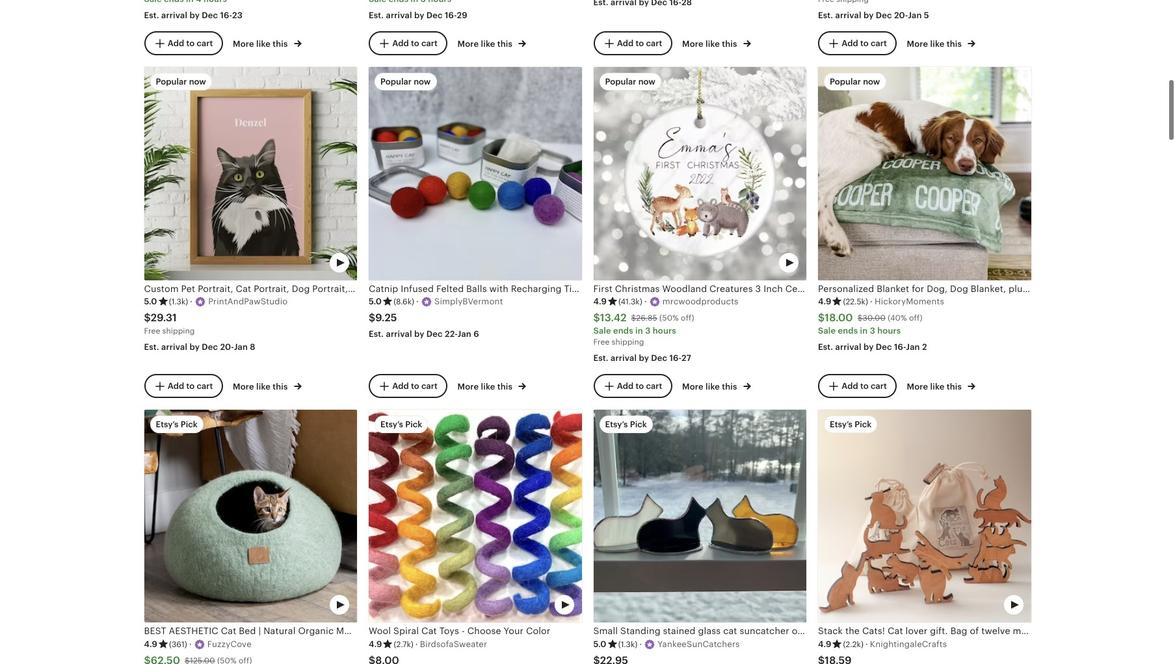 Task type: locate. For each thing, give the bounding box(es) containing it.
$ 13.42 $ 26.85 (50% off) sale ends in 3 hours free shipping
[[593, 312, 694, 346]]

dec left "23"
[[202, 10, 218, 20]]

2 sale from the left
[[818, 326, 836, 335]]

27
[[682, 353, 691, 363]]

20- for 5
[[894, 11, 908, 20]]

1 horizontal spatial sale
[[818, 326, 836, 335]]

1 horizontal spatial 3
[[755, 283, 761, 294]]

20- left 5
[[894, 11, 908, 20]]

personalized blanket for dog, dog blanket, plush dog blanket, dog name blanket, gift for dog lover, puppy name blanket, new puppy gift image
[[818, 67, 1031, 280]]

add to cart button
[[144, 31, 223, 55], [369, 31, 447, 55], [593, 31, 672, 55], [818, 31, 897, 55], [144, 374, 223, 398], [369, 374, 447, 398], [593, 374, 672, 398], [818, 374, 897, 398]]

first christmas woodland creatures 3 inch ceramic christmas ornament with gift box image
[[593, 67, 807, 280]]

$ down first
[[593, 312, 600, 324]]

· for best aesthetic cat bed | natural organic merino felt wool | soft, wholesome, cute | #1 modern "cat corner" cave | handmade round style image
[[189, 639, 192, 649]]

jan left 6
[[458, 329, 471, 339]]

· for custom pet portrait, cat portrait, dog portrait, personalised pet portrait from photo, pet memorial, personalised gift, unique gift, uk & us
[[190, 297, 193, 306]]

ends for 18.00
[[838, 326, 858, 335]]

1 sale from the left
[[593, 326, 611, 335]]

· right (22.5k)
[[870, 297, 873, 306]]

est. inside $ 9.25 est. arrival by dec 22-jan 6
[[369, 329, 384, 339]]

1 popular now from the left
[[156, 77, 206, 87]]

shipping
[[162, 326, 195, 335], [612, 337, 644, 346]]

3 popular now from the left
[[605, 77, 656, 87]]

cart
[[197, 38, 213, 48], [421, 38, 438, 48], [646, 38, 662, 48], [871, 38, 887, 48], [197, 381, 213, 391], [421, 381, 438, 391], [646, 381, 662, 391], [871, 381, 887, 391]]

0 vertical spatial free
[[144, 326, 160, 335]]

5.0 for 9.25
[[369, 297, 382, 306]]

off) inside $ 18.00 $ 30.00 (40% off) sale ends in 3 hours est. arrival by dec 16-jan 2
[[909, 313, 923, 322]]

23
[[232, 10, 243, 20]]

christmas
[[615, 283, 660, 294], [825, 283, 870, 294]]

sale down 18.00
[[818, 326, 836, 335]]

cat left lover
[[888, 626, 903, 636]]

0 horizontal spatial (1.3k)
[[169, 297, 188, 306]]

add
[[168, 38, 184, 48], [392, 38, 409, 48], [617, 38, 634, 48], [842, 38, 858, 48], [168, 381, 184, 391], [392, 381, 409, 391], [617, 381, 634, 391], [842, 381, 858, 391]]

· for catnip infused felted balls with recharging tin by simply b vermont image
[[416, 297, 419, 306]]

dec left 22-
[[427, 329, 443, 339]]

$
[[144, 312, 151, 324], [369, 312, 375, 324], [593, 312, 600, 324], [818, 312, 825, 324], [631, 313, 636, 322], [858, 313, 863, 322]]

1 horizontal spatial (1.3k)
[[618, 640, 638, 649]]

recharging
[[511, 283, 562, 294]]

0 horizontal spatial christmas
[[615, 283, 660, 294]]

dec left 8
[[202, 342, 218, 352]]

arrival for dec 16-23
[[161, 10, 187, 20]]

est.
[[144, 10, 159, 20], [369, 10, 384, 20], [818, 11, 833, 20], [369, 329, 384, 339], [818, 342, 833, 352], [144, 342, 159, 352], [593, 353, 609, 363]]

arrival for dec 20-jan 8
[[161, 342, 187, 352]]

by right 'tin'
[[580, 283, 591, 294]]

2 off) from the left
[[909, 313, 923, 322]]

3 down 30.00 at the right of page
[[870, 326, 875, 335]]

off) for 18.00
[[909, 313, 923, 322]]

0 horizontal spatial sale
[[593, 326, 611, 335]]

1 vertical spatial (1.3k)
[[618, 640, 638, 649]]

20-
[[894, 11, 908, 20], [220, 342, 234, 352]]

1 in from the left
[[635, 326, 643, 335]]

(1.3k)
[[169, 297, 188, 306], [618, 640, 638, 649]]

now
[[189, 77, 206, 87], [414, 77, 431, 87], [638, 77, 656, 87], [863, 77, 880, 87]]

4 etsy's from the left
[[830, 419, 853, 429]]

2 pick from the left
[[405, 419, 422, 429]]

est. for est. arrival by dec 16-29
[[369, 10, 384, 20]]

0 horizontal spatial shipping
[[162, 326, 195, 335]]

best aesthetic cat bed | natural organic merino felt wool | soft, wholesome, cute | #1 modern "cat corner" cave | handmade round style image
[[144, 410, 357, 623]]

jan left 2
[[906, 342, 920, 352]]

shipping inside $ 13.42 $ 26.85 (50% off) sale ends in 3 hours free shipping
[[612, 337, 644, 346]]

product video element for first christmas woodland creatures 3 inch ceramic christmas ornament with gift box
[[593, 67, 807, 280]]

box
[[962, 283, 978, 294]]

the
[[845, 626, 860, 636]]

2 ends from the left
[[838, 326, 858, 335]]

like
[[256, 39, 271, 49], [481, 39, 495, 49], [706, 39, 720, 49], [930, 39, 945, 49], [256, 382, 271, 391], [481, 382, 495, 391], [706, 382, 720, 391], [930, 382, 945, 391]]

by down $ 29.31 free shipping
[[190, 342, 200, 352]]

christmas up (22.5k)
[[825, 283, 870, 294]]

1 horizontal spatial 20-
[[894, 11, 908, 20]]

3 now from the left
[[638, 77, 656, 87]]

1 horizontal spatial christmas
[[825, 283, 870, 294]]

3 popular from the left
[[605, 77, 636, 87]]

1 now from the left
[[189, 77, 206, 87]]

$ up est. arrival by dec 20-jan 8
[[144, 312, 151, 324]]

0 vertical spatial shipping
[[162, 326, 195, 335]]

2 in from the left
[[860, 326, 868, 335]]

ornament
[[792, 626, 835, 636]]

ends down 18.00
[[838, 326, 858, 335]]

0 horizontal spatial ends
[[613, 326, 633, 335]]

(2.7k)
[[394, 640, 413, 649]]

in inside $ 18.00 $ 30.00 (40% off) sale ends in 3 hours est. arrival by dec 16-jan 2
[[860, 326, 868, 335]]

0 horizontal spatial 3
[[645, 326, 651, 335]]

by
[[190, 10, 200, 20], [414, 10, 424, 20], [864, 11, 874, 20], [580, 283, 591, 294], [414, 329, 424, 339], [864, 342, 874, 352], [190, 342, 200, 352], [639, 353, 649, 363]]

· down infused
[[416, 297, 419, 306]]

dec down 30.00 at the right of page
[[876, 342, 892, 352]]

catnip
[[369, 283, 398, 294]]

woodland
[[662, 283, 707, 294]]

dec inside $ 18.00 $ 30.00 (40% off) sale ends in 3 hours est. arrival by dec 16-jan 2
[[876, 342, 892, 352]]

by left 5
[[864, 11, 874, 20]]

$ down catnip
[[369, 312, 375, 324]]

3 left the inch
[[755, 283, 761, 294]]

to
[[186, 38, 195, 48], [411, 38, 419, 48], [636, 38, 644, 48], [860, 38, 869, 48], [186, 381, 195, 391], [411, 381, 419, 391], [636, 381, 644, 391], [860, 381, 869, 391]]

$ inside $ 9.25 est. arrival by dec 22-jan 6
[[369, 312, 375, 324]]

1 etsy's pick from the left
[[156, 419, 198, 429]]

twelve
[[982, 626, 1011, 636]]

· right (361) at the bottom
[[189, 639, 192, 649]]

ends inside $ 18.00 $ 30.00 (40% off) sale ends in 3 hours est. arrival by dec 16-jan 2
[[838, 326, 858, 335]]

by down 30.00 at the right of page
[[864, 342, 874, 352]]

$ 18.00 $ 30.00 (40% off) sale ends in 3 hours est. arrival by dec 16-jan 2
[[818, 312, 927, 352]]

0 horizontal spatial free
[[144, 326, 160, 335]]

9.25
[[375, 312, 397, 324]]

· down vermont
[[644, 297, 647, 306]]

shipping up est. arrival by dec 16-27
[[612, 337, 644, 346]]

4.9 for first christmas woodland creatures 3 inch ceramic christmas ornament with gift box
[[593, 297, 607, 306]]

product video element
[[144, 67, 357, 280], [593, 67, 807, 280], [144, 410, 357, 623], [369, 410, 582, 623], [818, 410, 1031, 623]]

$ down (22.5k)
[[858, 313, 863, 322]]

in for 18.00
[[860, 326, 868, 335]]

pick for (2.7k)
[[405, 419, 422, 429]]

0 horizontal spatial hours
[[653, 326, 676, 335]]

est. inside $ 18.00 $ 30.00 (40% off) sale ends in 3 hours est. arrival by dec 16-jan 2
[[818, 342, 833, 352]]

2 horizontal spatial 3
[[870, 326, 875, 335]]

catnip infused felted balls with recharging tin by simply b vermont image
[[369, 67, 582, 280]]

sale down 13.42
[[593, 326, 611, 335]]

· down standing
[[640, 639, 642, 649]]

dec inside $ 9.25 est. arrival by dec 22-jan 6
[[427, 329, 443, 339]]

dec for dec 16-27
[[651, 353, 667, 363]]

in down 30.00 at the right of page
[[860, 326, 868, 335]]

off) right (40%
[[909, 313, 923, 322]]

3 inside $ 18.00 $ 30.00 (40% off) sale ends in 3 hours est. arrival by dec 16-jan 2
[[870, 326, 875, 335]]

color
[[526, 626, 551, 636]]

more like this link
[[233, 36, 302, 50], [458, 36, 526, 50], [682, 36, 751, 50], [907, 36, 976, 50], [233, 379, 302, 393], [458, 379, 526, 393], [682, 379, 751, 393], [907, 379, 976, 393]]

by inside $ 18.00 $ 30.00 (40% off) sale ends in 3 hours est. arrival by dec 16-jan 2
[[864, 342, 874, 352]]

cats
[[1073, 626, 1091, 636]]

arrival inside $ 9.25 est. arrival by dec 22-jan 6
[[386, 329, 412, 339]]

0 horizontal spatial off)
[[681, 313, 694, 322]]

0 horizontal spatial 5.0
[[144, 297, 157, 306]]

sale
[[593, 326, 611, 335], [818, 326, 836, 335]]

hours
[[653, 326, 676, 335], [878, 326, 901, 335]]

by left 29
[[414, 10, 424, 20]]

free down 29.31
[[144, 326, 160, 335]]

(1.3k) down standing
[[618, 640, 638, 649]]

suncatcher
[[740, 626, 790, 636]]

etsy's pick
[[156, 419, 198, 429], [380, 419, 422, 429], [605, 419, 647, 429], [830, 419, 872, 429]]

2 horizontal spatial 5.0
[[593, 639, 607, 649]]

2 hours from the left
[[878, 326, 901, 335]]

dec for dec 16-29
[[427, 10, 443, 20]]

jan
[[908, 11, 922, 20], [458, 329, 471, 339], [906, 342, 920, 352], [234, 342, 248, 352]]

16- inside $ 18.00 $ 30.00 (40% off) sale ends in 3 hours est. arrival by dec 16-jan 2
[[894, 342, 906, 352]]

· for stack the cats! cat lover gift. bag of twelve mini wooden cats image
[[866, 639, 868, 649]]

1 horizontal spatial cat
[[888, 626, 903, 636]]

8
[[250, 342, 255, 352]]

1 horizontal spatial shipping
[[612, 337, 644, 346]]

16-
[[220, 10, 232, 20], [445, 10, 457, 20], [894, 342, 906, 352], [670, 353, 682, 363]]

(1.3k) for small standing stained glass cat suncatcher ornament image
[[618, 640, 638, 649]]

sale inside $ 18.00 $ 30.00 (40% off) sale ends in 3 hours est. arrival by dec 16-jan 2
[[818, 326, 836, 335]]

sale for 13.42
[[593, 326, 611, 335]]

stack
[[818, 626, 843, 636]]

popular now
[[156, 77, 206, 87], [380, 77, 431, 87], [605, 77, 656, 87], [830, 77, 880, 87]]

1 off) from the left
[[681, 313, 694, 322]]

ends
[[613, 326, 633, 335], [838, 326, 858, 335]]

product video element for wool spiral cat toys - choose your color
[[369, 410, 582, 623]]

spiral
[[393, 626, 419, 636]]

$ 29.31 free shipping
[[144, 312, 195, 335]]

5.0 up 29.31
[[144, 297, 157, 306]]

more
[[233, 39, 254, 49], [458, 39, 479, 49], [682, 39, 704, 49], [907, 39, 928, 49], [233, 382, 254, 391], [458, 382, 479, 391], [682, 382, 704, 391], [907, 382, 928, 391]]

0 vertical spatial (1.3k)
[[169, 297, 188, 306]]

4.9 down first
[[593, 297, 607, 306]]

tin
[[564, 283, 578, 294]]

1 horizontal spatial off)
[[909, 313, 923, 322]]

hours for 18.00
[[878, 326, 901, 335]]

etsy's for (2.7k)
[[380, 419, 403, 429]]

4 popular now from the left
[[830, 77, 880, 87]]

3 down 26.85
[[645, 326, 651, 335]]

1 horizontal spatial hours
[[878, 326, 901, 335]]

4 pick from the left
[[855, 419, 872, 429]]

felted
[[436, 283, 464, 294]]

$ for 29.31
[[144, 312, 151, 324]]

4.9 down stack
[[818, 639, 832, 649]]

2 etsy's from the left
[[380, 419, 403, 429]]

16- for 29
[[445, 10, 457, 20]]

est. for est. arrival by dec 20-jan 5
[[818, 11, 833, 20]]

$ inside $ 29.31 free shipping
[[144, 312, 151, 324]]

(40%
[[888, 313, 907, 322]]

4 popular from the left
[[830, 77, 861, 87]]

1 hours from the left
[[653, 326, 676, 335]]

(1.3k) for custom pet portrait, cat portrait, dog portrait, personalised pet portrait from photo, pet memorial, personalised gift, unique gift, uk & us
[[169, 297, 188, 306]]

2 christmas from the left
[[825, 283, 870, 294]]

dec left 5
[[876, 11, 892, 20]]

3 inside $ 13.42 $ 26.85 (50% off) sale ends in 3 hours free shipping
[[645, 326, 651, 335]]

16- for 27
[[670, 353, 682, 363]]

2 etsy's pick from the left
[[380, 419, 422, 429]]

1 vertical spatial free
[[593, 337, 610, 346]]

· right (2.2k)
[[866, 639, 868, 649]]

add to cart
[[168, 38, 213, 48], [392, 38, 438, 48], [617, 38, 662, 48], [842, 38, 887, 48], [168, 381, 213, 391], [392, 381, 438, 391], [617, 381, 662, 391], [842, 381, 887, 391]]

off)
[[681, 313, 694, 322], [909, 313, 923, 322]]

etsy's for (2.2k)
[[830, 419, 853, 429]]

hours inside $ 13.42 $ 26.85 (50% off) sale ends in 3 hours free shipping
[[653, 326, 676, 335]]

popular
[[156, 77, 187, 87], [380, 77, 412, 87], [605, 77, 636, 87], [830, 77, 861, 87]]

in inside $ 13.42 $ 26.85 (50% off) sale ends in 3 hours free shipping
[[635, 326, 643, 335]]

1 horizontal spatial in
[[860, 326, 868, 335]]

5.0 down small
[[593, 639, 607, 649]]

cat
[[421, 626, 437, 636], [888, 626, 903, 636]]

sale inside $ 13.42 $ 26.85 (50% off) sale ends in 3 hours free shipping
[[593, 326, 611, 335]]

more like this
[[233, 39, 290, 49], [458, 39, 515, 49], [682, 39, 739, 49], [907, 39, 964, 49], [233, 382, 290, 391], [458, 382, 515, 391], [682, 382, 739, 391], [907, 382, 964, 391]]

by left 22-
[[414, 329, 424, 339]]

pick
[[181, 419, 198, 429], [405, 419, 422, 429], [630, 419, 647, 429], [855, 419, 872, 429]]

2 popular now from the left
[[380, 77, 431, 87]]

in
[[635, 326, 643, 335], [860, 326, 868, 335]]

1 pick from the left
[[181, 419, 198, 429]]

4.9 down wool at the bottom of page
[[369, 639, 382, 649]]

hours inside $ 18.00 $ 30.00 (40% off) sale ends in 3 hours est. arrival by dec 16-jan 2
[[878, 326, 901, 335]]

this
[[273, 39, 288, 49], [497, 39, 513, 49], [722, 39, 737, 49], [947, 39, 962, 49], [273, 382, 288, 391], [497, 382, 513, 391], [722, 382, 737, 391], [947, 382, 962, 391]]

first christmas woodland creatures 3 inch ceramic christmas ornament with gift box
[[593, 283, 978, 294]]

1 vertical spatial shipping
[[612, 337, 644, 346]]

· up $ 29.31 free shipping
[[190, 297, 193, 306]]

ceramic
[[786, 283, 823, 294]]

ends down 13.42
[[613, 326, 633, 335]]

jan inside $ 9.25 est. arrival by dec 22-jan 6
[[458, 329, 471, 339]]

bag
[[951, 626, 968, 636]]

4 etsy's pick from the left
[[830, 419, 872, 429]]

1 etsy's from the left
[[156, 419, 179, 429]]

etsy's pick for (2.7k)
[[380, 419, 422, 429]]

arrival for dec 16-27
[[611, 353, 637, 363]]

20- left 8
[[220, 342, 234, 352]]

dec left 29
[[427, 10, 443, 20]]

christmas up (41.3k)
[[615, 283, 660, 294]]

wool
[[369, 626, 391, 636]]

5.0 down catnip
[[369, 297, 382, 306]]

0 horizontal spatial in
[[635, 326, 643, 335]]

ends inside $ 13.42 $ 26.85 (50% off) sale ends in 3 hours free shipping
[[613, 326, 633, 335]]

in for 13.42
[[635, 326, 643, 335]]

$ down ceramic
[[818, 312, 825, 324]]

hours down (40%
[[878, 326, 901, 335]]

1 horizontal spatial 5.0
[[369, 297, 382, 306]]

0 horizontal spatial cat
[[421, 626, 437, 636]]

your
[[504, 626, 524, 636]]

1 vertical spatial 20-
[[220, 342, 234, 352]]

off) right (50%
[[681, 313, 694, 322]]

in down 26.85
[[635, 326, 643, 335]]

· right "(2.7k)"
[[415, 639, 418, 649]]

hours down (50%
[[653, 326, 676, 335]]

29.31
[[151, 312, 177, 324]]

1 horizontal spatial free
[[593, 337, 610, 346]]

hours for 13.42
[[653, 326, 676, 335]]

jan left 5
[[908, 11, 922, 20]]

26.85
[[636, 313, 657, 322]]

sale for 18.00
[[818, 326, 836, 335]]

0 vertical spatial 20-
[[894, 11, 908, 20]]

free down 13.42
[[593, 337, 610, 346]]

1 horizontal spatial ends
[[838, 326, 858, 335]]

dec left 27
[[651, 353, 667, 363]]

arrival inside $ 18.00 $ 30.00 (40% off) sale ends in 3 hours est. arrival by dec 16-jan 2
[[835, 342, 862, 352]]

1 ends from the left
[[613, 326, 633, 335]]

0 horizontal spatial 20-
[[220, 342, 234, 352]]

shipping down 29.31
[[162, 326, 195, 335]]

(1.3k) up 29.31
[[169, 297, 188, 306]]

· for small standing stained glass cat suncatcher ornament image
[[640, 639, 642, 649]]

off) inside $ 13.42 $ 26.85 (50% off) sale ends in 3 hours free shipping
[[681, 313, 694, 322]]

ends for 13.42
[[613, 326, 633, 335]]

catnip infused felted balls with recharging tin by simply b vermont
[[369, 283, 672, 294]]

free
[[144, 326, 160, 335], [593, 337, 610, 346]]

cat left toys
[[421, 626, 437, 636]]

first
[[593, 283, 613, 294]]

est. for est. arrival by dec 16-23
[[144, 10, 159, 20]]



Task type: describe. For each thing, give the bounding box(es) containing it.
mini
[[1013, 626, 1032, 636]]

standing
[[621, 626, 661, 636]]

stained
[[663, 626, 696, 636]]

product video element for stack the cats! cat lover gift. bag of twelve mini wooden cats
[[818, 410, 1031, 623]]

30.00
[[863, 313, 886, 322]]

stack the cats! cat lover gift. bag of twelve mini wooden cats image
[[818, 410, 1031, 623]]

jan left 8
[[234, 342, 248, 352]]

etsy's pick for (361)
[[156, 419, 198, 429]]

4.9 up 18.00
[[818, 297, 832, 306]]

5.0 for 29.31
[[144, 297, 157, 306]]

(2.2k)
[[843, 640, 864, 649]]

wool spiral cat toys - choose your color
[[369, 626, 551, 636]]

1 cat from the left
[[421, 626, 437, 636]]

by left "23"
[[190, 10, 200, 20]]

6
[[474, 329, 479, 339]]

dec for dec 20-jan 5
[[876, 11, 892, 20]]

3 etsy's pick from the left
[[605, 419, 647, 429]]

cats!
[[862, 626, 885, 636]]

off) for 13.42
[[681, 313, 694, 322]]

est. arrival by dec 16-27
[[593, 353, 691, 363]]

(8.6k)
[[394, 297, 414, 306]]

$ for 9.25
[[369, 312, 375, 324]]

16- for 23
[[220, 10, 232, 20]]

3 pick from the left
[[630, 419, 647, 429]]

gift.
[[930, 626, 948, 636]]

4 now from the left
[[863, 77, 880, 87]]

est. for est. arrival by dec 16-27
[[593, 353, 609, 363]]

4.9 for wool spiral cat toys - choose your color
[[369, 639, 382, 649]]

18.00
[[825, 312, 853, 324]]

$ 9.25 est. arrival by dec 22-jan 6
[[369, 312, 479, 339]]

-
[[462, 626, 465, 636]]

custom pet portrait, cat portrait, dog portrait, personalised pet portrait from photo, pet memorial, personalised gift, unique gift, uk & us image
[[144, 67, 357, 280]]

est. for est. arrival by dec 20-jan 8
[[144, 342, 159, 352]]

(50%
[[660, 313, 679, 322]]

est. arrival by dec 20-jan 8
[[144, 342, 255, 352]]

13.42
[[600, 312, 627, 324]]

22-
[[445, 329, 458, 339]]

creatures
[[710, 283, 753, 294]]

small
[[593, 626, 618, 636]]

arrival for dec 20-jan 5
[[835, 11, 862, 20]]

4.9 for stack the cats! cat lover gift. bag of twelve mini wooden cats
[[818, 639, 832, 649]]

20- for 8
[[220, 342, 234, 352]]

2 now from the left
[[414, 77, 431, 87]]

3 for 18.00
[[870, 326, 875, 335]]

lover
[[906, 626, 928, 636]]

$ for 13.42
[[593, 312, 600, 324]]

balls
[[466, 283, 487, 294]]

$ down (41.3k)
[[631, 313, 636, 322]]

infused
[[401, 283, 434, 294]]

2
[[922, 342, 927, 352]]

cat
[[723, 626, 737, 636]]

2 cat from the left
[[888, 626, 903, 636]]

with
[[920, 283, 940, 294]]

etsy's pick for (2.2k)
[[830, 419, 872, 429]]

est. arrival by dec 16-23
[[144, 10, 243, 20]]

est. arrival by dec 20-jan 5
[[818, 11, 929, 20]]

etsy's for (361)
[[156, 419, 179, 429]]

free inside $ 29.31 free shipping
[[144, 326, 160, 335]]

1 christmas from the left
[[615, 283, 660, 294]]

pick for (361)
[[181, 419, 198, 429]]

choose
[[467, 626, 501, 636]]

small standing stained glass cat suncatcher ornament image
[[593, 410, 807, 623]]

1 popular from the left
[[156, 77, 187, 87]]

dec for dec 20-jan 8
[[202, 342, 218, 352]]

5
[[924, 11, 929, 20]]

of
[[970, 626, 979, 636]]

arrival for dec 16-29
[[386, 10, 412, 20]]

vermont
[[635, 283, 672, 294]]

small standing stained glass cat suncatcher ornament
[[593, 626, 835, 636]]

gift
[[943, 283, 959, 294]]

(361)
[[169, 640, 187, 649]]

$ for 18.00
[[818, 312, 825, 324]]

· for first christmas woodland creatures 3 inch ceramic christmas ornament with gift box image
[[644, 297, 647, 306]]

free inside $ 13.42 $ 26.85 (50% off) sale ends in 3 hours free shipping
[[593, 337, 610, 346]]

· for personalized blanket for dog, dog blanket, plush dog blanket, dog name blanket, gift for dog lover, puppy name blanket, new puppy gift image
[[870, 297, 873, 306]]

· for wool spiral cat toys - choose your color image
[[415, 639, 418, 649]]

by down $ 13.42 $ 26.85 (50% off) sale ends in 3 hours free shipping
[[639, 353, 649, 363]]

b
[[626, 283, 632, 294]]

with
[[489, 283, 509, 294]]

jan inside $ 18.00 $ 30.00 (40% off) sale ends in 3 hours est. arrival by dec 16-jan 2
[[906, 342, 920, 352]]

stack the cats! cat lover gift. bag of twelve mini wooden cats
[[818, 626, 1091, 636]]

(22.5k)
[[843, 297, 868, 306]]

wooden
[[1035, 626, 1070, 636]]

simply
[[593, 283, 624, 294]]

glass
[[698, 626, 721, 636]]

pick for (2.2k)
[[855, 419, 872, 429]]

29
[[457, 10, 468, 20]]

inch
[[764, 283, 783, 294]]

shipping inside $ 29.31 free shipping
[[162, 326, 195, 335]]

(41.3k)
[[619, 297, 642, 306]]

2 popular from the left
[[380, 77, 412, 87]]

3 etsy's from the left
[[605, 419, 628, 429]]

est. arrival by dec 16-29
[[369, 10, 468, 20]]

4.9 left (361) at the bottom
[[144, 639, 157, 649]]

wool spiral cat toys - choose your color image
[[369, 410, 582, 623]]

ornament
[[873, 283, 917, 294]]

3 for 13.42
[[645, 326, 651, 335]]

toys
[[439, 626, 459, 636]]

dec for dec 16-23
[[202, 10, 218, 20]]

by inside $ 9.25 est. arrival by dec 22-jan 6
[[414, 329, 424, 339]]



Task type: vqa. For each thing, say whether or not it's contained in the screenshot.
the Item corresponding to Packed solidly and arrived in perfect condition.  Just hung it and it looks fabulous.  Love that it came with a dimmer and an on/off switch.  Makes me smile!
no



